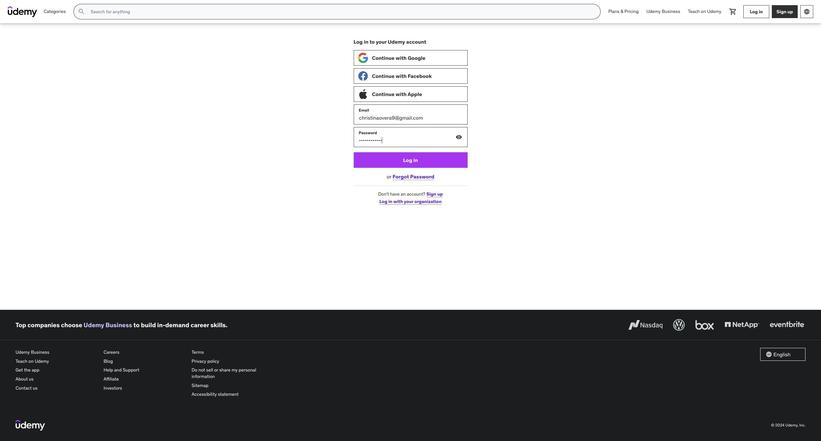 Task type: locate. For each thing, give the bounding box(es) containing it.
0 vertical spatial udemy image
[[8, 6, 37, 17]]

box image
[[694, 318, 716, 333]]

choose a language image
[[804, 8, 811, 15]]

None password field
[[354, 128, 467, 147]]

shopping cart with 0 items image
[[730, 8, 737, 16]]

udemy image
[[8, 6, 37, 17], [16, 420, 45, 431]]

Search for anything text field
[[89, 6, 593, 17]]

show password image
[[456, 134, 462, 141]]

volkswagen image
[[672, 318, 687, 333]]

None email field
[[354, 105, 467, 124]]

eventbrite image
[[769, 318, 806, 333]]

small image
[[766, 352, 773, 358]]



Task type: describe. For each thing, give the bounding box(es) containing it.
nasdaq image
[[627, 318, 665, 333]]

netapp image
[[724, 318, 761, 333]]

1 vertical spatial udemy image
[[16, 420, 45, 431]]

submit search image
[[78, 8, 86, 16]]



Task type: vqa. For each thing, say whether or not it's contained in the screenshot.
BUSINESS link corresponding to Health & Fitness
no



